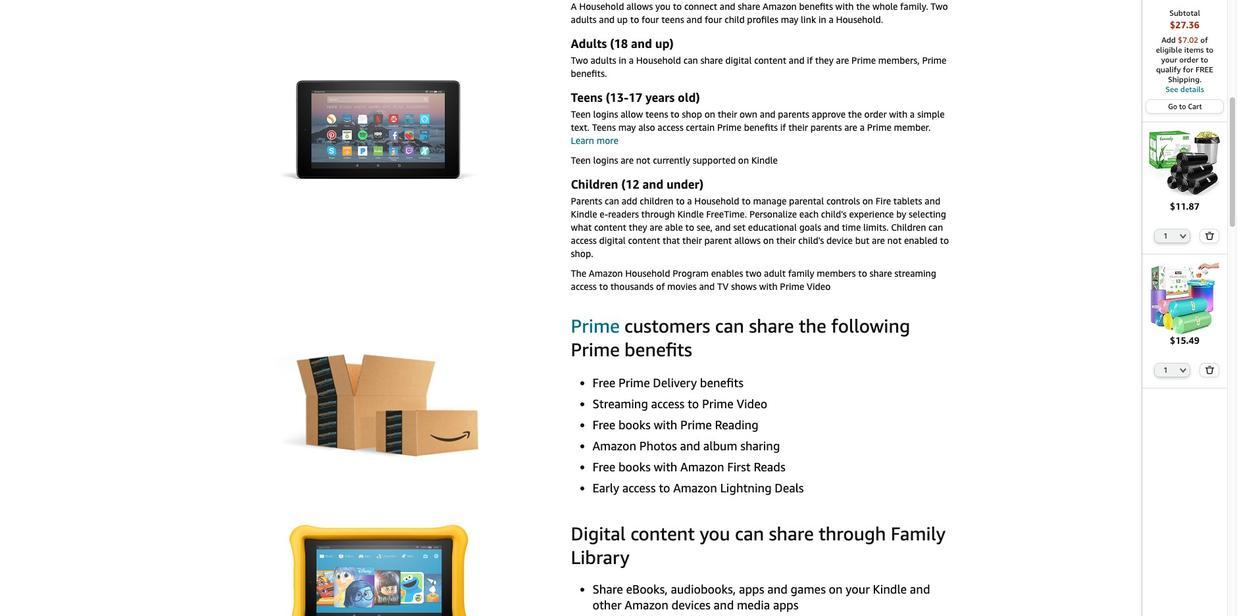 Task type: locate. For each thing, give the bounding box(es) containing it.
in
[[819, 14, 827, 25], [619, 55, 627, 66]]

1 vertical spatial if
[[781, 122, 786, 133]]

digital
[[726, 55, 752, 66], [599, 235, 626, 246]]

0 horizontal spatial you
[[656, 1, 671, 12]]

they down "readers"
[[629, 222, 648, 233]]

teen logins are not currently supported on kindle
[[571, 155, 778, 166]]

if
[[807, 55, 813, 66], [781, 122, 786, 133]]

can up old) in the top of the page
[[684, 55, 698, 66]]

1 vertical spatial they
[[629, 222, 648, 233]]

0 horizontal spatial if
[[781, 122, 786, 133]]

prime
[[852, 55, 876, 66], [923, 55, 947, 66], [718, 122, 742, 133], [868, 122, 892, 133], [780, 281, 805, 292], [571, 315, 620, 337], [571, 339, 620, 361], [619, 376, 650, 390], [702, 397, 734, 411], [681, 418, 712, 433]]

years
[[646, 90, 675, 105]]

allows up up
[[627, 1, 653, 12]]

1 vertical spatial adults
[[591, 55, 617, 66]]

1 horizontal spatial of
[[1201, 35, 1209, 45]]

0 vertical spatial teens
[[662, 14, 684, 25]]

and down family
[[910, 583, 931, 597]]

1 vertical spatial two
[[571, 55, 588, 66]]

to right go
[[1180, 102, 1187, 111]]

0 horizontal spatial two
[[571, 55, 588, 66]]

2 vertical spatial the
[[799, 315, 827, 337]]

access
[[658, 122, 684, 133], [571, 235, 597, 246], [571, 281, 597, 292], [652, 397, 685, 411], [623, 481, 656, 496]]

1 horizontal spatial video
[[807, 281, 831, 292]]

teens up more
[[592, 122, 616, 133]]

through
[[642, 209, 675, 220], [819, 523, 887, 545]]

benefits down own
[[744, 122, 778, 133]]

0 horizontal spatial parents
[[778, 109, 810, 120]]

1 horizontal spatial in
[[819, 14, 827, 25]]

through inside children (12 and under) parents can add children to a household to manage parental controls on fire tablets and kindle e-readers through kindle freetime. personalize each child's experience by selecting what content they are able to see, and set educational goals and time limits. children can access digital content that their parent allows on their child's device but are not enabled to shop.
[[642, 209, 675, 220]]

0 horizontal spatial allows
[[627, 1, 653, 12]]

on up the certain
[[705, 109, 716, 120]]

0 horizontal spatial four
[[642, 14, 659, 25]]

household down up)
[[636, 55, 681, 66]]

adults down a
[[571, 14, 597, 25]]

may inside teens (13-17 years old) teen logins allow teens to shop on their own and parents approve the order with a simple text. teens may also access certain prime benefits if their parents are a prime member. learn more
[[619, 122, 636, 133]]

order right approve
[[865, 109, 887, 120]]

with up household.
[[836, 1, 854, 12]]

adults
[[571, 14, 597, 25], [591, 55, 617, 66]]

0 horizontal spatial may
[[619, 122, 636, 133]]

qualify
[[1157, 65, 1182, 74]]

two inside adults (18 and up) two adults in a household can share digital content and if they are prime members, prime benefits.
[[571, 55, 588, 66]]

access right 'also'
[[658, 122, 684, 133]]

old)
[[678, 90, 700, 105]]

certain
[[686, 122, 715, 133]]

1 horizontal spatial order
[[1180, 55, 1199, 65]]

content inside the digital content you can share through family library
[[631, 523, 695, 545]]

0 horizontal spatial digital
[[599, 235, 626, 246]]

0 horizontal spatial of
[[656, 281, 665, 292]]

go to cart
[[1169, 102, 1203, 111]]

benefits inside free prime delivery benefits streaming access to prime video free books with prime reading amazon photos and album sharing free books with amazon first reads early access to amazon lightning deals
[[700, 376, 744, 390]]

logins down more
[[593, 155, 619, 166]]

logins down (13-
[[593, 109, 619, 120]]

a
[[829, 14, 834, 25], [629, 55, 634, 66], [910, 109, 915, 120], [860, 122, 865, 133], [688, 196, 692, 207]]

share ebooks, audiobooks, apps and games on your kindle and other amazon devices and media apps
[[593, 583, 931, 613]]

the inside teens (13-17 years old) teen logins allow teens to shop on their own and parents approve the order with a simple text. teens may also access certain prime benefits if their parents are a prime member. learn more
[[849, 109, 862, 120]]

share inside a household allows you to connect and share amazon benefits with the whole family. two adults and up to four teens and four child profiles may link in a household.
[[738, 1, 761, 12]]

1 for $15.49
[[1164, 366, 1168, 375]]

share inside customers can share the following prime benefits
[[749, 315, 794, 337]]

with up the photos
[[654, 418, 678, 433]]

and
[[720, 1, 736, 12], [599, 14, 615, 25], [687, 14, 703, 25], [631, 36, 652, 51], [789, 55, 805, 66], [760, 109, 776, 120], [643, 177, 664, 192], [925, 196, 941, 207], [715, 222, 731, 233], [824, 222, 840, 233], [699, 281, 715, 292], [680, 439, 701, 454], [768, 583, 788, 597], [910, 583, 931, 597], [714, 598, 734, 613]]

household inside the amazon household program enables two adult family members to share streaming access to thousands of movies and tv shows with prime video
[[626, 268, 671, 279]]

1 horizontal spatial children
[[892, 222, 927, 233]]

children up parents
[[571, 177, 619, 192]]

on up experience at the top of page
[[863, 196, 874, 207]]

the up household.
[[857, 1, 871, 12]]

0 vertical spatial apps
[[739, 583, 765, 597]]

with inside teens (13-17 years old) teen logins allow teens to shop on their own and parents approve the order with a simple text. teens may also access certain prime benefits if their parents are a prime member. learn more
[[890, 109, 908, 120]]

see
[[1166, 84, 1179, 94]]

order
[[1180, 55, 1199, 65], [865, 109, 887, 120]]

0 vertical spatial if
[[807, 55, 813, 66]]

benefits inside customers can share the following prime benefits
[[625, 339, 693, 361]]

on inside teens (13-17 years old) teen logins allow teens to shop on their own and parents approve the order with a simple text. teens may also access certain prime benefits if their parents are a prime member. learn more
[[705, 109, 716, 120]]

1 vertical spatial the
[[849, 109, 862, 120]]

your right games at right bottom
[[846, 583, 870, 597]]

share down "deals"
[[769, 523, 814, 545]]

video down family
[[807, 281, 831, 292]]

amazon inside a household allows you to connect and share amazon benefits with the whole family. two adults and up to four teens and four child profiles may link in a household.
[[763, 1, 797, 12]]

0 horizontal spatial apps
[[739, 583, 765, 597]]

on inside share ebooks, audiobooks, apps and games on your kindle and other amazon devices and media apps
[[829, 583, 843, 597]]

with down adult
[[760, 281, 778, 292]]

with
[[836, 1, 854, 12], [890, 109, 908, 120], [760, 281, 778, 292], [654, 418, 678, 433], [654, 460, 678, 475]]

1 horizontal spatial they
[[816, 55, 834, 66]]

free
[[593, 376, 616, 390], [593, 418, 616, 433], [593, 460, 616, 475]]

1 horizontal spatial may
[[781, 14, 799, 25]]

link
[[801, 14, 817, 25]]

adults up 'benefits.'
[[591, 55, 617, 66]]

to
[[673, 1, 682, 12], [631, 14, 639, 25], [1207, 45, 1214, 55], [1201, 55, 1209, 65], [1180, 102, 1187, 111], [671, 109, 680, 120], [676, 196, 685, 207], [742, 196, 751, 207], [686, 222, 695, 233], [941, 235, 949, 246], [859, 268, 868, 279], [599, 281, 608, 292], [688, 397, 699, 411], [659, 481, 671, 496]]

two
[[931, 1, 948, 12], [571, 55, 588, 66]]

personalize
[[750, 209, 797, 220]]

free up early
[[593, 460, 616, 475]]

0 vertical spatial they
[[816, 55, 834, 66]]

0 vertical spatial parents
[[778, 109, 810, 120]]

first
[[728, 460, 751, 475]]

0 vertical spatial logins
[[593, 109, 619, 120]]

0 vertical spatial 1
[[1164, 232, 1168, 240]]

content down profiles
[[755, 55, 787, 66]]

0 vertical spatial the
[[857, 1, 871, 12]]

to down under)
[[676, 196, 685, 207]]

set
[[734, 222, 746, 233]]

benefits up link
[[800, 1, 833, 12]]

up
[[617, 14, 628, 25]]

educational
[[748, 222, 797, 233]]

kindle inside share ebooks, audiobooks, apps and games on your kindle and other amazon devices and media apps
[[873, 583, 907, 597]]

allows inside a household allows you to connect and share amazon benefits with the whole family. two adults and up to four teens and four child profiles may link in a household.
[[627, 1, 653, 12]]

of right $7.02
[[1201, 35, 1209, 45]]

teens up up)
[[662, 14, 684, 25]]

dropdown image left delete icon
[[1181, 233, 1187, 239]]

allows
[[627, 1, 653, 12], [735, 235, 761, 246]]

1 horizontal spatial through
[[819, 523, 887, 545]]

2 dropdown image from the top
[[1181, 368, 1187, 373]]

None submit
[[1201, 230, 1219, 243], [1201, 364, 1219, 377], [1201, 230, 1219, 243], [1201, 364, 1219, 377]]

teens down 'benefits.'
[[571, 90, 603, 105]]

benefits
[[800, 1, 833, 12], [744, 122, 778, 133], [625, 339, 693, 361], [700, 376, 744, 390]]

shipping.
[[1169, 74, 1202, 84]]

access right early
[[623, 481, 656, 496]]

parents
[[571, 196, 603, 207]]

the down family
[[799, 315, 827, 337]]

1 vertical spatial digital
[[599, 235, 626, 246]]

1 vertical spatial books
[[619, 460, 651, 475]]

dropdown image left delete image
[[1181, 368, 1187, 373]]

add $7.02
[[1162, 35, 1201, 45]]

0 vertical spatial through
[[642, 209, 675, 220]]

0 horizontal spatial your
[[846, 583, 870, 597]]

1 horizontal spatial allows
[[735, 235, 761, 246]]

books down the photos
[[619, 460, 651, 475]]

dropdown image
[[1181, 233, 1187, 239], [1181, 368, 1187, 373]]

not
[[636, 155, 651, 166], [888, 235, 902, 246]]

delete image
[[1206, 232, 1215, 240]]

1 dropdown image from the top
[[1181, 233, 1187, 239]]

you down the lightning
[[700, 523, 731, 545]]

0 vertical spatial in
[[819, 14, 827, 25]]

1 vertical spatial free
[[593, 418, 616, 433]]

share down the shows
[[749, 315, 794, 337]]

shop
[[682, 109, 702, 120]]

1 vertical spatial in
[[619, 55, 627, 66]]

they inside children (12 and under) parents can add children to a household to manage parental controls on fire tablets and kindle e-readers through kindle freetime. personalize each child's experience by selecting what content they are able to see, and set educational goals and time limits. children can access digital content that their parent allows on their child's device but are not enabled to shop.
[[629, 222, 648, 233]]

kindle down family
[[873, 583, 907, 597]]

household inside adults (18 and up) two adults in a household can share digital content and if they are prime members, prime benefits.
[[636, 55, 681, 66]]

their
[[718, 109, 738, 120], [789, 122, 808, 133], [683, 235, 702, 246], [777, 235, 796, 246]]

family
[[789, 268, 815, 279]]

0 vertical spatial free
[[593, 376, 616, 390]]

0 horizontal spatial in
[[619, 55, 627, 66]]

$7.02
[[1179, 35, 1199, 45]]

in right link
[[819, 14, 827, 25]]

child's down controls
[[822, 209, 847, 220]]

add
[[1162, 35, 1176, 45]]

and down audiobooks,
[[714, 598, 734, 613]]

are
[[836, 55, 850, 66], [845, 122, 858, 133], [621, 155, 634, 166], [650, 222, 663, 233], [872, 235, 885, 246]]

may left link
[[781, 14, 799, 25]]

if inside teens (13-17 years old) teen logins allow teens to shop on their own and parents approve the order with a simple text. teens may also access certain prime benefits if their parents are a prime member. learn more
[[781, 122, 786, 133]]

and inside free prime delivery benefits streaming access to prime video free books with prime reading amazon photos and album sharing free books with amazon first reads early access to amazon lightning deals
[[680, 439, 701, 454]]

1 vertical spatial 1
[[1164, 366, 1168, 375]]

teen down learn
[[571, 155, 591, 166]]

1 horizontal spatial digital
[[726, 55, 752, 66]]

parents down approve
[[811, 122, 842, 133]]

of left movies
[[656, 281, 665, 292]]

two up 'benefits.'
[[571, 55, 588, 66]]

1 vertical spatial allows
[[735, 235, 761, 246]]

are up "(12" at right top
[[621, 155, 634, 166]]

limits.
[[864, 222, 889, 233]]

1 vertical spatial order
[[865, 109, 887, 120]]

share up profiles
[[738, 1, 761, 12]]

share left streaming
[[870, 268, 892, 279]]

share
[[593, 583, 623, 597]]

1 horizontal spatial four
[[705, 14, 723, 25]]

and right own
[[760, 109, 776, 120]]

prime down thousands
[[571, 315, 620, 337]]

kindle down parents
[[571, 209, 598, 220]]

teens inside teens (13-17 years old) teen logins allow teens to shop on their own and parents approve the order with a simple text. teens may also access certain prime benefits if their parents are a prime member. learn more
[[646, 109, 669, 120]]

content
[[755, 55, 787, 66], [594, 222, 627, 233], [628, 235, 661, 246], [631, 523, 695, 545]]

they down link
[[816, 55, 834, 66]]

video up "reading"
[[737, 397, 768, 411]]

1 vertical spatial through
[[819, 523, 887, 545]]

1 teen from the top
[[571, 109, 591, 120]]

1 vertical spatial teens
[[646, 109, 669, 120]]

household inside children (12 and under) parents can add children to a household to manage parental controls on fire tablets and kindle e-readers through kindle freetime. personalize each child's experience by selecting what content they are able to see, and set educational goals and time limits. children can access digital content that their parent allows on their child's device but are not enabled to shop.
[[695, 196, 740, 207]]

0 vertical spatial teen
[[571, 109, 591, 120]]

1 vertical spatial logins
[[593, 155, 619, 166]]

(13-
[[606, 90, 629, 105]]

parents left approve
[[778, 109, 810, 120]]

0 vertical spatial order
[[1180, 55, 1199, 65]]

0 vertical spatial adults
[[571, 14, 597, 25]]

whole
[[873, 1, 898, 12]]

a right link
[[829, 14, 834, 25]]

0 vertical spatial teens
[[571, 90, 603, 105]]

for
[[1184, 65, 1194, 74]]

experience
[[850, 209, 894, 220]]

0 vertical spatial digital
[[726, 55, 752, 66]]

0 horizontal spatial they
[[629, 222, 648, 233]]

1 vertical spatial not
[[888, 235, 902, 246]]

logins
[[593, 109, 619, 120], [593, 155, 619, 166]]

0 vertical spatial may
[[781, 14, 799, 25]]

shows
[[731, 281, 757, 292]]

1 vertical spatial of
[[656, 281, 665, 292]]

tablets
[[894, 196, 923, 207]]

a up the 17 at the right
[[629, 55, 634, 66]]

allows inside children (12 and under) parents can add children to a household to manage parental controls on fire tablets and kindle e-readers through kindle freetime. personalize each child's experience by selecting what content they are able to see, and set educational goals and time limits. children can access digital content that their parent allows on their child's device but are not enabled to shop.
[[735, 235, 761, 246]]

0 vertical spatial allows
[[627, 1, 653, 12]]

your down add
[[1162, 55, 1178, 65]]

0 vertical spatial you
[[656, 1, 671, 12]]

in inside adults (18 and up) two adults in a household can share digital content and if they are prime members, prime benefits.
[[619, 55, 627, 66]]

1 left delete image
[[1164, 366, 1168, 375]]

household up thousands
[[626, 268, 671, 279]]

0 horizontal spatial order
[[865, 109, 887, 120]]

and up children
[[643, 177, 664, 192]]

books down streaming
[[619, 418, 651, 433]]

2 1 from the top
[[1164, 366, 1168, 375]]

that
[[663, 235, 680, 246]]

to left see,
[[686, 222, 695, 233]]

and left "album"
[[680, 439, 701, 454]]

can down tv
[[716, 315, 745, 337]]

and right (18
[[631, 36, 652, 51]]

the
[[857, 1, 871, 12], [849, 109, 862, 120], [799, 315, 827, 337]]

prime inside the amazon household program enables two adult family members to share streaming access to thousands of movies and tv shows with prime video
[[780, 281, 805, 292]]

and up device
[[824, 222, 840, 233]]

apps down games at right bottom
[[774, 598, 799, 613]]

prime down prime link
[[571, 339, 620, 361]]

1 vertical spatial children
[[892, 222, 927, 233]]

1 vertical spatial teen
[[571, 155, 591, 166]]

you
[[656, 1, 671, 12], [700, 523, 731, 545]]

and inside the amazon household program enables two adult family members to share streaming access to thousands of movies and tv shows with prime video
[[699, 281, 715, 292]]

and inside teens (13-17 years old) teen logins allow teens to shop on their own and parents approve the order with a simple text. teens may also access certain prime benefits if their parents are a prime member. learn more
[[760, 109, 776, 120]]

in inside a household allows you to connect and share amazon benefits with the whole family. two adults and up to four teens and four child profiles may link in a household.
[[819, 14, 827, 25]]

0 horizontal spatial video
[[737, 397, 768, 411]]

of eligible items to your order to qualify for free shipping.
[[1157, 35, 1214, 84]]

the right approve
[[849, 109, 862, 120]]

children (12 and under) parents can add children to a household to manage parental controls on fire tablets and kindle e-readers through kindle freetime. personalize each child's experience by selecting what content they are able to see, and set educational goals and time limits. children can access digital content that their parent allows on their child's device but are not enabled to shop.
[[571, 177, 949, 259]]

on
[[705, 109, 716, 120], [739, 155, 749, 166], [863, 196, 874, 207], [764, 235, 774, 246], [829, 583, 843, 597]]

if inside adults (18 and up) two adults in a household can share digital content and if they are prime members, prime benefits.
[[807, 55, 813, 66]]

0 vertical spatial books
[[619, 418, 651, 433]]

free down streaming
[[593, 418, 616, 433]]

adults (18 and up) two adults in a household can share digital content and if they are prime members, prime benefits.
[[571, 36, 947, 79]]

teen up text.
[[571, 109, 591, 120]]

benefits down customers
[[625, 339, 693, 361]]

to down the photos
[[659, 481, 671, 496]]

own
[[740, 109, 758, 120]]

children
[[571, 177, 619, 192], [892, 222, 927, 233]]

1 vertical spatial you
[[700, 523, 731, 545]]

can down the lightning
[[735, 523, 764, 545]]

you inside a household allows you to connect and share amazon benefits with the whole family. two adults and up to four teens and four child profiles may link in a household.
[[656, 1, 671, 12]]

1 logins from the top
[[593, 109, 619, 120]]

not inside children (12 and under) parents can add children to a household to manage parental controls on fire tablets and kindle e-readers through kindle freetime. personalize each child's experience by selecting what content they are able to see, and set educational goals and time limits. children can access digital content that their parent allows on their child's device but are not enabled to shop.
[[888, 235, 902, 246]]

program
[[673, 268, 709, 279]]

1 vertical spatial apps
[[774, 598, 799, 613]]

digital inside adults (18 and up) two adults in a household can share digital content and if they are prime members, prime benefits.
[[726, 55, 752, 66]]

readers
[[608, 209, 639, 220]]

0 horizontal spatial not
[[636, 155, 651, 166]]

1 horizontal spatial if
[[807, 55, 813, 66]]

prime left members,
[[852, 55, 876, 66]]

media
[[737, 598, 770, 613]]

your inside of eligible items to your order to qualify for free shipping.
[[1162, 55, 1178, 65]]

0 vertical spatial children
[[571, 177, 619, 192]]

1 vertical spatial may
[[619, 122, 636, 133]]

content inside adults (18 and up) two adults in a household can share digital content and if they are prime members, prime benefits.
[[755, 55, 787, 66]]

0 vertical spatial dropdown image
[[1181, 233, 1187, 239]]

0 horizontal spatial through
[[642, 209, 675, 220]]

0 vertical spatial of
[[1201, 35, 1209, 45]]

amazon inside the amazon household program enables two adult family members to share streaming access to thousands of movies and tv shows with prime video
[[589, 268, 623, 279]]

1 horizontal spatial two
[[931, 1, 948, 12]]

teens up 'also'
[[646, 109, 669, 120]]

adult
[[764, 268, 786, 279]]

1 vertical spatial video
[[737, 397, 768, 411]]

1 vertical spatial your
[[846, 583, 870, 597]]

1 horizontal spatial you
[[700, 523, 731, 545]]

prime up streaming
[[619, 376, 650, 390]]

benefits inside teens (13-17 years old) teen logins allow teens to shop on their own and parents approve the order with a simple text. teens may also access certain prime benefits if their parents are a prime member. learn more
[[744, 122, 778, 133]]

cart
[[1189, 102, 1203, 111]]

1 horizontal spatial parents
[[811, 122, 842, 133]]

free up streaming
[[593, 376, 616, 390]]

1 horizontal spatial not
[[888, 235, 902, 246]]

3 free from the top
[[593, 460, 616, 475]]

they
[[816, 55, 834, 66], [629, 222, 648, 233]]

0 vertical spatial video
[[807, 281, 831, 292]]

can inside adults (18 and up) two adults in a household can share digital content and if they are prime members, prime benefits.
[[684, 55, 698, 66]]

2 vertical spatial free
[[593, 460, 616, 475]]

access down the
[[571, 281, 597, 292]]

1 1 from the top
[[1164, 232, 1168, 240]]

content up ebooks,
[[631, 523, 695, 545]]

digital content you can share through family library
[[571, 523, 946, 569]]

1 vertical spatial dropdown image
[[1181, 368, 1187, 373]]

can
[[684, 55, 698, 66], [605, 196, 620, 207], [929, 222, 944, 233], [716, 315, 745, 337], [735, 523, 764, 545]]

to right up
[[631, 14, 639, 25]]

$27.36
[[1171, 19, 1200, 30]]

four down connect
[[705, 14, 723, 25]]

and left tv
[[699, 281, 715, 292]]

may down allow
[[619, 122, 636, 133]]

0 vertical spatial two
[[931, 1, 948, 12]]

on right games at right bottom
[[829, 583, 843, 597]]

1.2 gallon/330pcs strong trash bags colorful clear garbage bags by teivio, bathroom trash can bin liners, small plastic bags for home office kitchen, multicolor image
[[1149, 262, 1221, 335]]

0 vertical spatial your
[[1162, 55, 1178, 65]]

1 free from the top
[[593, 376, 616, 390]]

1 horizontal spatial your
[[1162, 55, 1178, 65]]

benefits up "reading"
[[700, 376, 744, 390]]



Task type: vqa. For each thing, say whether or not it's contained in the screenshot.
educational at the top right of page
yes



Task type: describe. For each thing, give the bounding box(es) containing it.
and down connect
[[687, 14, 703, 25]]

can inside customers can share the following prime benefits
[[716, 315, 745, 337]]

a up "member."
[[910, 109, 915, 120]]

to down delivery
[[688, 397, 699, 411]]

following
[[832, 315, 911, 337]]

access down delivery
[[652, 397, 685, 411]]

library
[[571, 547, 630, 569]]

adults
[[571, 36, 607, 51]]

enables
[[711, 268, 744, 279]]

the amazon household program enables two adult family members to share streaming access to thousands of movies and tv shows with prime video
[[571, 268, 937, 292]]

1 vertical spatial child's
[[799, 235, 824, 246]]

other
[[593, 598, 622, 613]]

subtotal
[[1170, 8, 1201, 18]]

family
[[891, 523, 946, 545]]

digital
[[571, 523, 626, 545]]

on right supported
[[739, 155, 749, 166]]

2 free from the top
[[593, 418, 616, 433]]

can up e- on the top of page
[[605, 196, 620, 207]]

and up media at the right of page
[[768, 583, 788, 597]]

are down the limits.
[[872, 235, 885, 246]]

0 vertical spatial not
[[636, 155, 651, 166]]

can down the selecting
[[929, 222, 944, 233]]

household inside a household allows you to connect and share amazon benefits with the whole family. two adults and up to four teens and four child profiles may link in a household.
[[579, 1, 624, 12]]

thousands
[[611, 281, 654, 292]]

audiobooks,
[[671, 583, 736, 597]]

with inside a household allows you to connect and share amazon benefits with the whole family. two adults and up to four teens and four child profiles may link in a household.
[[836, 1, 854, 12]]

devices
[[672, 598, 711, 613]]

eligible
[[1157, 45, 1183, 55]]

order inside teens (13-17 years old) teen logins allow teens to shop on their own and parents approve the order with a simple text. teens may also access certain prime benefits if their parents are a prime member. learn more
[[865, 109, 887, 120]]

two
[[746, 268, 762, 279]]

currently
[[653, 155, 691, 166]]

tv
[[718, 281, 729, 292]]

the inside a household allows you to connect and share amazon benefits with the whole family. two adults and up to four teens and four child profiles may link in a household.
[[857, 1, 871, 12]]

through inside the digital content you can share through family library
[[819, 523, 887, 545]]

to left connect
[[673, 1, 682, 12]]

prime left "member."
[[868, 122, 892, 133]]

prime down own
[[718, 122, 742, 133]]

1 vertical spatial teens
[[592, 122, 616, 133]]

dropdown image for $11.87
[[1181, 233, 1187, 239]]

access inside children (12 and under) parents can add children to a household to manage parental controls on fire tablets and kindle e-readers through kindle freetime. personalize each child's experience by selecting what content they are able to see, and set educational goals and time limits. children can access digital content that their parent allows on their child's device but are not enabled to shop.
[[571, 235, 597, 246]]

text.
[[571, 122, 590, 133]]

controls
[[827, 196, 861, 207]]

benefits.
[[571, 68, 607, 79]]

adults inside a household allows you to connect and share amazon benefits with the whole family. two adults and up to four teens and four child profiles may link in a household.
[[571, 14, 597, 25]]

movies
[[668, 281, 697, 292]]

logins inside teens (13-17 years old) teen logins allow teens to shop on their own and parents approve the order with a simple text. teens may also access certain prime benefits if their parents are a prime member. learn more
[[593, 109, 619, 120]]

share inside the amazon household program enables two adult family members to share streaming access to thousands of movies and tv shows with prime video
[[870, 268, 892, 279]]

the inside customers can share the following prime benefits
[[799, 315, 827, 337]]

teen inside teens (13-17 years old) teen logins allow teens to shop on their own and parents approve the order with a simple text. teens may also access certain prime benefits if their parents are a prime member. learn more
[[571, 109, 591, 120]]

(18
[[610, 36, 628, 51]]

benefits inside a household allows you to connect and share amazon benefits with the whole family. two adults and up to four teens and four child profiles may link in a household.
[[800, 1, 833, 12]]

share inside adults (18 and up) two adults in a household can share digital content and if they are prime members, prime benefits.
[[701, 55, 723, 66]]

a inside a household allows you to connect and share amazon benefits with the whole family. two adults and up to four teens and four child profiles may link in a household.
[[829, 14, 834, 25]]

content down e- on the top of page
[[594, 222, 627, 233]]

games
[[791, 583, 826, 597]]

members
[[817, 268, 856, 279]]

deals
[[775, 481, 804, 496]]

you inside the digital content you can share through family library
[[700, 523, 731, 545]]

content left that
[[628, 235, 661, 246]]

also
[[639, 122, 656, 133]]

a inside adults (18 and up) two adults in a household can share digital content and if they are prime members, prime benefits.
[[629, 55, 634, 66]]

1 vertical spatial parents
[[811, 122, 842, 133]]

dropdown image for $15.49
[[1181, 368, 1187, 373]]

what
[[571, 222, 592, 233]]

selecting
[[909, 209, 947, 220]]

learn more link
[[571, 135, 619, 146]]

add
[[622, 196, 638, 207]]

on down 'educational'
[[764, 235, 774, 246]]

video inside the amazon household program enables two adult family members to share streaming access to thousands of movies and tv shows with prime video
[[807, 281, 831, 292]]

0 horizontal spatial children
[[571, 177, 619, 192]]

$11.87
[[1171, 201, 1200, 212]]

children
[[640, 196, 674, 207]]

go
[[1169, 102, 1178, 111]]

freetime.
[[707, 209, 747, 220]]

e-
[[600, 209, 608, 220]]

time
[[842, 222, 861, 233]]

2 logins from the top
[[593, 155, 619, 166]]

child
[[725, 14, 745, 25]]

delivery
[[653, 376, 697, 390]]

lightning
[[721, 481, 772, 496]]

see details
[[1166, 84, 1205, 94]]

to up 'freetime.'
[[742, 196, 751, 207]]

streaming
[[593, 397, 648, 411]]

prime link
[[571, 315, 620, 337]]

are left able on the right of the page
[[650, 222, 663, 233]]

allow
[[621, 109, 643, 120]]

amazon inside share ebooks, audiobooks, apps and games on your kindle and other amazon devices and media apps
[[625, 598, 669, 613]]

photos
[[640, 439, 677, 454]]

teens inside a household allows you to connect and share amazon benefits with the whole family. two adults and up to four teens and four child profiles may link in a household.
[[662, 14, 684, 25]]

members,
[[879, 55, 920, 66]]

reading
[[715, 418, 759, 433]]

of inside of eligible items to your order to qualify for free shipping.
[[1201, 35, 1209, 45]]

a left "member."
[[860, 122, 865, 133]]

each
[[800, 209, 819, 220]]

customers can share the following prime benefits
[[571, 315, 911, 361]]

order inside of eligible items to your order to qualify for free shipping.
[[1180, 55, 1199, 65]]

are inside adults (18 and up) two adults in a household can share digital content and if they are prime members, prime benefits.
[[836, 55, 850, 66]]

under)
[[667, 177, 704, 192]]

2 teen from the top
[[571, 155, 591, 166]]

and down link
[[789, 55, 805, 66]]

enabled
[[905, 235, 938, 246]]

access inside teens (13-17 years old) teen logins allow teens to shop on their own and parents approve the order with a simple text. teens may also access certain prime benefits if their parents are a prime member. learn more
[[658, 122, 684, 133]]

supported
[[693, 155, 736, 166]]

streaming
[[895, 268, 937, 279]]

and down 'freetime.'
[[715, 222, 731, 233]]

see details link
[[1150, 84, 1221, 94]]

and up the selecting
[[925, 196, 941, 207]]

with inside the amazon household program enables two adult family members to share streaming access to thousands of movies and tv shows with prime video
[[760, 281, 778, 292]]

they inside adults (18 and up) two adults in a household can share digital content and if they are prime members, prime benefits.
[[816, 55, 834, 66]]

subtotal $27.36
[[1170, 8, 1201, 30]]

and left up
[[599, 14, 615, 25]]

1 horizontal spatial apps
[[774, 598, 799, 613]]

a inside children (12 and under) parents can add children to a household to manage parental controls on fire tablets and kindle e-readers through kindle freetime. personalize each child's experience by selecting what content they are able to see, and set educational goals and time limits. children can access digital content that their parent allows on their child's device but are not enabled to shop.
[[688, 196, 692, 207]]

to right items
[[1207, 45, 1214, 55]]

delete image
[[1206, 366, 1215, 375]]

1 books from the top
[[619, 418, 651, 433]]

prime up "album"
[[681, 418, 712, 433]]

profiles
[[747, 14, 779, 25]]

(12
[[622, 177, 640, 192]]

teens (13-17 years old) teen logins allow teens to shop on their own and parents approve the order with a simple text. teens may also access certain prime benefits if their parents are a prime member. learn more
[[571, 90, 945, 146]]

go to cart link
[[1147, 100, 1224, 113]]

kindle up the manage
[[752, 155, 778, 166]]

and up child
[[720, 1, 736, 12]]

adults inside adults (18 and up) two adults in a household can share digital content and if they are prime members, prime benefits.
[[591, 55, 617, 66]]

to right for
[[1201, 55, 1209, 65]]

hommaly 1.2 gallon 240 pcs small black trash bags, strong garbage bags, bathroom trash can bin liners unscented, mini plastic bags for office, waste basket liner, fit 3,4.5,6 liters, 0.5,0.8,1,1.2 gal image
[[1149, 128, 1221, 200]]

to left thousands
[[599, 281, 608, 292]]

but
[[856, 235, 870, 246]]

1 for $11.87
[[1164, 232, 1168, 240]]

kindle up see,
[[678, 209, 704, 220]]

ebooks,
[[626, 583, 668, 597]]

customers
[[625, 315, 711, 337]]

free
[[1196, 65, 1214, 74]]

approve
[[812, 109, 846, 120]]

up)
[[656, 36, 674, 51]]

may inside a household allows you to connect and share amazon benefits with the whole family. two adults and up to four teens and four child profiles may link in a household.
[[781, 14, 799, 25]]

prime inside customers can share the following prime benefits
[[571, 339, 620, 361]]

digital inside children (12 and under) parents can add children to a household to manage parental controls on fire tablets and kindle e-readers through kindle freetime. personalize each child's experience by selecting what content they are able to see, and set educational goals and time limits. children can access digital content that their parent allows on their child's device but are not enabled to shop.
[[599, 235, 626, 246]]

with down the photos
[[654, 460, 678, 475]]

2 books from the top
[[619, 460, 651, 475]]

to right the enabled on the right of the page
[[941, 235, 949, 246]]

1 four from the left
[[642, 14, 659, 25]]

are inside teens (13-17 years old) teen logins allow teens to shop on their own and parents approve the order with a simple text. teens may also access certain prime benefits if their parents are a prime member. learn more
[[845, 122, 858, 133]]

by
[[897, 209, 907, 220]]

of inside the amazon household program enables two adult family members to share streaming access to thousands of movies and tv shows with prime video
[[656, 281, 665, 292]]

learn
[[571, 135, 595, 146]]

your inside share ebooks, audiobooks, apps and games on your kindle and other amazon devices and media apps
[[846, 583, 870, 597]]

family.
[[901, 1, 929, 12]]

fire
[[876, 196, 892, 207]]

member.
[[894, 122, 931, 133]]

the
[[571, 268, 587, 279]]

goals
[[800, 222, 822, 233]]

free prime delivery benefits streaming access to prime video free books with prime reading amazon photos and album sharing free books with amazon first reads early access to amazon lightning deals
[[593, 376, 804, 496]]

sharing
[[741, 439, 780, 454]]

prime right members,
[[923, 55, 947, 66]]

prime up "reading"
[[702, 397, 734, 411]]

can inside the digital content you can share through family library
[[735, 523, 764, 545]]

details
[[1181, 84, 1205, 94]]

to right members at the right top
[[859, 268, 868, 279]]

early
[[593, 481, 620, 496]]

two inside a household allows you to connect and share amazon benefits with the whole family. two adults and up to four teens and four child profiles may link in a household.
[[931, 1, 948, 12]]

0 vertical spatial child's
[[822, 209, 847, 220]]

share inside the digital content you can share through family library
[[769, 523, 814, 545]]

a
[[571, 1, 577, 12]]

video inside free prime delivery benefits streaming access to prime video free books with prime reading amazon photos and album sharing free books with amazon first reads early access to amazon lightning deals
[[737, 397, 768, 411]]

2 four from the left
[[705, 14, 723, 25]]

a household allows you to connect and share amazon benefits with the whole family. two adults and up to four teens and four child profiles may link in a household.
[[571, 1, 948, 25]]

access inside the amazon household program enables two adult family members to share streaming access to thousands of movies and tv shows with prime video
[[571, 281, 597, 292]]

to inside teens (13-17 years old) teen logins allow teens to shop on their own and parents approve the order with a simple text. teens may also access certain prime benefits if their parents are a prime member. learn more
[[671, 109, 680, 120]]



